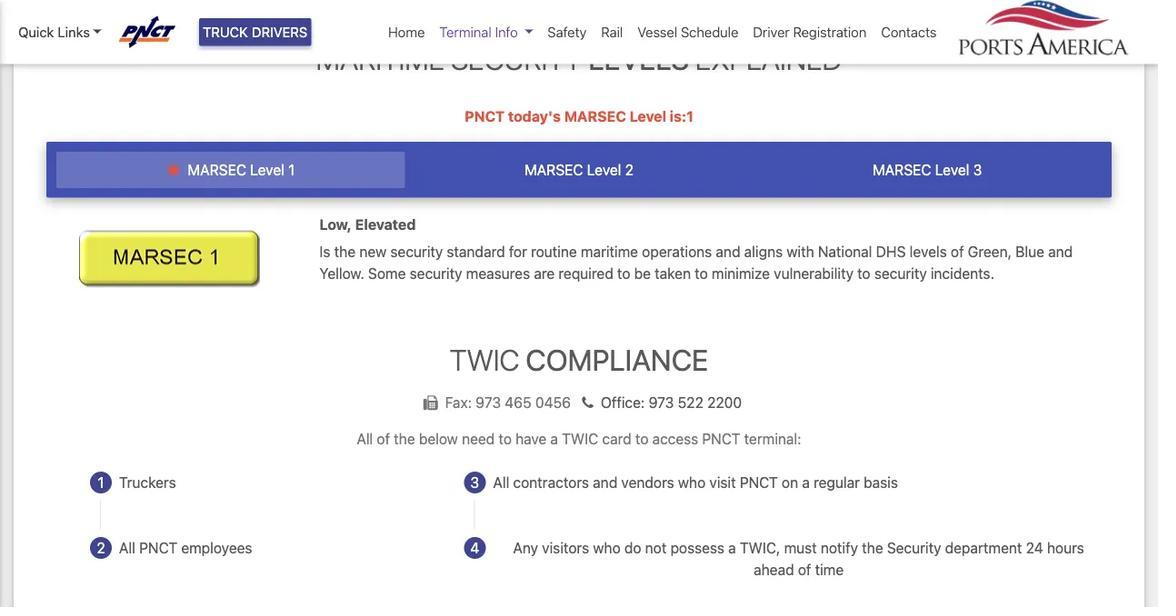 Task type: vqa. For each thing, say whether or not it's contained in the screenshot.
"PNCT will be open on Columbus Day (10/9) from 6AM to 4PM.*CLICK for Details*"
no



Task type: describe. For each thing, give the bounding box(es) containing it.
home link
[[381, 15, 432, 50]]

today's
[[508, 108, 561, 125]]

973 for office:
[[649, 394, 674, 412]]

1 vertical spatial 3
[[471, 474, 479, 492]]

yellow.
[[320, 265, 365, 282]]

marsec level 2
[[525, 162, 634, 179]]

twic,
[[740, 540, 781, 557]]

ahead
[[754, 562, 795, 579]]

basis
[[864, 474, 898, 492]]

security up some
[[391, 243, 443, 260]]

0 vertical spatial who
[[678, 474, 706, 492]]

low,
[[320, 216, 352, 233]]

truck
[[203, 24, 248, 40]]

pnct down 2200
[[702, 431, 741, 448]]

marsec level 1
[[184, 162, 295, 179]]

973 for fax:
[[476, 394, 501, 412]]

marsec for marsec level 3
[[873, 162, 932, 179]]

all pnct employees
[[119, 540, 252, 557]]

level for marsec level 3
[[936, 162, 970, 179]]

quick links link
[[18, 22, 102, 42]]

24
[[1026, 540, 1044, 557]]

standard
[[447, 243, 505, 260]]

fax: 973 465 0456
[[445, 394, 575, 412]]

visitors
[[542, 540, 589, 557]]

the inside is the new security standard for routine maritime operations and aligns with national dhs levels of green, blue and yellow. some security measures are required to be taken to minimize vulnerability to security incidents.
[[334, 243, 356, 260]]

465
[[505, 394, 532, 412]]

vessel schedule link
[[631, 15, 746, 50]]

employees
[[181, 540, 252, 557]]

is:1
[[670, 108, 694, 125]]

twic compliance
[[450, 342, 709, 377]]

2 inside tab list
[[625, 162, 634, 179]]

low, elevated
[[320, 216, 416, 233]]

below
[[419, 431, 458, 448]]

truck drivers
[[203, 24, 308, 40]]

info
[[495, 24, 518, 40]]

maritime security levels explained
[[316, 41, 843, 76]]

terminal
[[440, 24, 492, 40]]

new
[[360, 243, 387, 260]]

contacts
[[882, 24, 937, 40]]

aligns
[[745, 243, 783, 260]]

levels inside is the new security standard for routine maritime operations and aligns with national dhs levels of green, blue and yellow. some security measures are required to be taken to minimize vulnerability to security incidents.
[[910, 243, 947, 260]]

on
[[782, 474, 799, 492]]

0 horizontal spatial levels
[[589, 41, 689, 76]]

hours
[[1048, 540, 1085, 557]]

any
[[513, 540, 538, 557]]

1 horizontal spatial twic
[[562, 431, 599, 448]]

terminal info
[[440, 24, 518, 40]]

pnct today's marsec level is:1
[[465, 108, 694, 125]]

minimize
[[712, 265, 770, 282]]

department
[[946, 540, 1023, 557]]

elevated
[[355, 216, 416, 233]]

to right card
[[636, 431, 649, 448]]

measures
[[466, 265, 530, 282]]

vessel schedule
[[638, 24, 739, 40]]

safety
[[548, 24, 587, 40]]

marsec level 3
[[873, 162, 983, 179]]

be
[[635, 265, 651, 282]]

0 horizontal spatial 2
[[97, 540, 105, 557]]

0 horizontal spatial and
[[593, 474, 618, 492]]

have
[[516, 431, 547, 448]]

4
[[471, 540, 480, 557]]

the inside any visitors who do not possess a twic, must notify the security department 24 hours ahead of time
[[862, 540, 884, 557]]

some
[[368, 265, 406, 282]]

notify
[[821, 540, 859, 557]]

truck drivers link
[[199, 18, 311, 46]]

blue
[[1016, 243, 1045, 260]]

contractors
[[513, 474, 589, 492]]

required
[[559, 265, 614, 282]]

any visitors who do not possess a twic, must notify the security department 24 hours ahead of time
[[513, 540, 1085, 579]]

522
[[678, 394, 704, 412]]

level for marsec level 2
[[587, 162, 622, 179]]

access
[[653, 431, 699, 448]]

all for all of the below need to have a twic card to access pnct terminal:
[[357, 431, 373, 448]]

compliance
[[526, 342, 709, 377]]

all for all pnct employees
[[119, 540, 135, 557]]

must
[[784, 540, 817, 557]]

drivers
[[252, 24, 308, 40]]

all contractors and vendors who visit pnct on a regular basis
[[493, 474, 898, 492]]

contacts link
[[874, 15, 944, 50]]

security inside any visitors who do not possess a twic, must notify the security department 24 hours ahead of time
[[887, 540, 942, 557]]

vulnerability
[[774, 265, 854, 282]]



Task type: locate. For each thing, give the bounding box(es) containing it.
1 horizontal spatial a
[[729, 540, 736, 557]]

tab list containing marsec level 1
[[46, 142, 1112, 198]]

levels right dhs
[[910, 243, 947, 260]]

regular
[[814, 474, 860, 492]]

0 vertical spatial levels
[[589, 41, 689, 76]]

truckers
[[119, 474, 176, 492]]

0 vertical spatial 2
[[625, 162, 634, 179]]

1 vertical spatial the
[[394, 431, 415, 448]]

schedule
[[681, 24, 739, 40]]

marsec level 3 link
[[754, 152, 1102, 188]]

1 vertical spatial security
[[887, 540, 942, 557]]

to down national
[[858, 265, 871, 282]]

0 vertical spatial of
[[951, 243, 965, 260]]

rail
[[601, 24, 623, 40]]

0 horizontal spatial of
[[377, 431, 390, 448]]

0 horizontal spatial a
[[551, 431, 558, 448]]

time
[[815, 562, 844, 579]]

to right taken
[[695, 265, 708, 282]]

all for all contractors and vendors who visit pnct on a regular basis
[[493, 474, 510, 492]]

terminal info link
[[432, 15, 541, 50]]

do
[[625, 540, 642, 557]]

vendors
[[622, 474, 675, 492]]

is the new security standard for routine maritime operations and aligns with national dhs levels of green, blue and yellow. some security measures are required to be taken to minimize vulnerability to security incidents.
[[320, 243, 1073, 282]]

marsec inside marsec level 3 link
[[873, 162, 932, 179]]

explained
[[696, 41, 843, 76]]

driver registration
[[753, 24, 867, 40]]

1 horizontal spatial who
[[678, 474, 706, 492]]

phone image
[[575, 396, 601, 411]]

of left below
[[377, 431, 390, 448]]

marsec for marsec level 2
[[525, 162, 583, 179]]

maritime
[[316, 41, 445, 76]]

quick
[[18, 24, 54, 40]]

marsec level 1 link
[[57, 152, 405, 188]]

twic
[[450, 342, 520, 377], [562, 431, 599, 448]]

vessel
[[638, 24, 678, 40]]

0456
[[536, 394, 571, 412]]

routine
[[531, 243, 577, 260]]

the
[[334, 243, 356, 260], [394, 431, 415, 448], [862, 540, 884, 557]]

security
[[451, 41, 582, 76], [887, 540, 942, 557]]

dhs
[[876, 243, 906, 260]]

pnct left today's on the left top of the page
[[465, 108, 505, 125]]

all
[[357, 431, 373, 448], [493, 474, 510, 492], [119, 540, 135, 557]]

levels down vessel
[[589, 41, 689, 76]]

2 vertical spatial a
[[729, 540, 736, 557]]

a
[[551, 431, 558, 448], [802, 474, 810, 492], [729, 540, 736, 557]]

2 horizontal spatial and
[[1049, 243, 1073, 260]]

security down standard
[[410, 265, 462, 282]]

0 vertical spatial twic
[[450, 342, 520, 377]]

security
[[391, 243, 443, 260], [410, 265, 462, 282], [875, 265, 927, 282]]

0 vertical spatial security
[[451, 41, 582, 76]]

fax:
[[445, 394, 472, 412]]

0 vertical spatial 3
[[974, 162, 983, 179]]

1 973 from the left
[[476, 394, 501, 412]]

and right blue at right
[[1049, 243, 1073, 260]]

tab list
[[46, 142, 1112, 198]]

3 inside marsec level 3 link
[[974, 162, 983, 179]]

operations
[[642, 243, 712, 260]]

office:
[[601, 394, 645, 412]]

a left the twic,
[[729, 540, 736, 557]]

marsec level 2 link
[[405, 152, 754, 188]]

2 horizontal spatial of
[[951, 243, 965, 260]]

a inside any visitors who do not possess a twic, must notify the security department 24 hours ahead of time
[[729, 540, 736, 557]]

all of the below need to have a twic card to access pnct terminal:
[[357, 431, 802, 448]]

2200
[[708, 394, 742, 412]]

twic up fax: 973 465 0456
[[450, 342, 520, 377]]

0 horizontal spatial twic
[[450, 342, 520, 377]]

2 vertical spatial of
[[798, 562, 812, 579]]

security down info
[[451, 41, 582, 76]]

of
[[951, 243, 965, 260], [377, 431, 390, 448], [798, 562, 812, 579]]

office: 973 522 2200 link
[[575, 394, 742, 412]]

of up 'incidents.'
[[951, 243, 965, 260]]

to
[[618, 265, 631, 282], [695, 265, 708, 282], [858, 265, 871, 282], [499, 431, 512, 448], [636, 431, 649, 448]]

1 horizontal spatial all
[[357, 431, 373, 448]]

2 vertical spatial the
[[862, 540, 884, 557]]

a right on
[[802, 474, 810, 492]]

twic left card
[[562, 431, 599, 448]]

card
[[603, 431, 632, 448]]

of inside any visitors who do not possess a twic, must notify the security department 24 hours ahead of time
[[798, 562, 812, 579]]

incidents.
[[931, 265, 995, 282]]

1 horizontal spatial 2
[[625, 162, 634, 179]]

1 horizontal spatial 1
[[288, 162, 295, 179]]

level
[[630, 108, 667, 125], [250, 162, 285, 179], [587, 162, 622, 179], [936, 162, 970, 179]]

of inside is the new security standard for routine maritime operations and aligns with national dhs levels of green, blue and yellow. some security measures are required to be taken to minimize vulnerability to security incidents.
[[951, 243, 965, 260]]

1 horizontal spatial 973
[[649, 394, 674, 412]]

1 vertical spatial of
[[377, 431, 390, 448]]

1 horizontal spatial of
[[798, 562, 812, 579]]

safety link
[[541, 15, 594, 50]]

national
[[818, 243, 873, 260]]

is
[[320, 243, 331, 260]]

1 vertical spatial who
[[593, 540, 621, 557]]

0 horizontal spatial the
[[334, 243, 356, 260]]

maritime
[[581, 243, 638, 260]]

who inside any visitors who do not possess a twic, must notify the security department 24 hours ahead of time
[[593, 540, 621, 557]]

security left department at right
[[887, 540, 942, 557]]

driver registration link
[[746, 15, 874, 50]]

1 horizontal spatial 3
[[974, 162, 983, 179]]

1 horizontal spatial security
[[887, 540, 942, 557]]

all down need
[[493, 474, 510, 492]]

pnct left employees
[[139, 540, 177, 557]]

2
[[625, 162, 634, 179], [97, 540, 105, 557]]

level for marsec level 1
[[250, 162, 285, 179]]

973 left 522
[[649, 394, 674, 412]]

of down the must
[[798, 562, 812, 579]]

1 inside tab list
[[288, 162, 295, 179]]

driver
[[753, 24, 790, 40]]

visit
[[710, 474, 736, 492]]

links
[[58, 24, 90, 40]]

possess
[[671, 540, 725, 557]]

registration
[[794, 24, 867, 40]]

the left below
[[394, 431, 415, 448]]

0 horizontal spatial who
[[593, 540, 621, 557]]

need
[[462, 431, 495, 448]]

pnct left on
[[740, 474, 778, 492]]

3
[[974, 162, 983, 179], [471, 474, 479, 492]]

0 horizontal spatial 973
[[476, 394, 501, 412]]

1 horizontal spatial and
[[716, 243, 741, 260]]

1 vertical spatial 1
[[98, 474, 104, 492]]

a right the have
[[551, 431, 558, 448]]

to left be
[[618, 265, 631, 282]]

who left visit
[[678, 474, 706, 492]]

and up minimize
[[716, 243, 741, 260]]

2 horizontal spatial all
[[493, 474, 510, 492]]

marsec inside marsec level 2 link
[[525, 162, 583, 179]]

home
[[388, 24, 425, 40]]

1 vertical spatial 2
[[97, 540, 105, 557]]

1 vertical spatial a
[[802, 474, 810, 492]]

quick links
[[18, 24, 90, 40]]

0 horizontal spatial all
[[119, 540, 135, 557]]

0 horizontal spatial security
[[451, 41, 582, 76]]

2 973 from the left
[[649, 394, 674, 412]]

0 vertical spatial all
[[357, 431, 373, 448]]

2 horizontal spatial the
[[862, 540, 884, 557]]

1 vertical spatial levels
[[910, 243, 947, 260]]

taken
[[655, 265, 691, 282]]

all left below
[[357, 431, 373, 448]]

0 horizontal spatial 3
[[471, 474, 479, 492]]

2 horizontal spatial a
[[802, 474, 810, 492]]

0 horizontal spatial 1
[[98, 474, 104, 492]]

0 vertical spatial 1
[[288, 162, 295, 179]]

the right is
[[334, 243, 356, 260]]

green,
[[968, 243, 1012, 260]]

and left the vendors
[[593, 474, 618, 492]]

2 left the all pnct employees
[[97, 540, 105, 557]]

marsec for marsec level 1
[[188, 162, 246, 179]]

0 vertical spatial the
[[334, 243, 356, 260]]

not
[[645, 540, 667, 557]]

the right notify
[[862, 540, 884, 557]]

who left do at bottom
[[593, 540, 621, 557]]

973 right 'fax:'
[[476, 394, 501, 412]]

1
[[288, 162, 295, 179], [98, 474, 104, 492]]

3 down need
[[471, 474, 479, 492]]

rail link
[[594, 15, 631, 50]]

levels
[[589, 41, 689, 76], [910, 243, 947, 260]]

are
[[534, 265, 555, 282]]

all down truckers
[[119, 540, 135, 557]]

marsec inside marsec level 1 link
[[188, 162, 246, 179]]

0 vertical spatial a
[[551, 431, 558, 448]]

security down dhs
[[875, 265, 927, 282]]

2 vertical spatial all
[[119, 540, 135, 557]]

to left the have
[[499, 431, 512, 448]]

1 vertical spatial all
[[493, 474, 510, 492]]

terminal:
[[744, 431, 802, 448]]

1 vertical spatial twic
[[562, 431, 599, 448]]

who
[[678, 474, 706, 492], [593, 540, 621, 557]]

3 up "green,"
[[974, 162, 983, 179]]

1 horizontal spatial levels
[[910, 243, 947, 260]]

1 horizontal spatial the
[[394, 431, 415, 448]]

with
[[787, 243, 815, 260]]

2 down "pnct today's marsec level is:1"
[[625, 162, 634, 179]]



